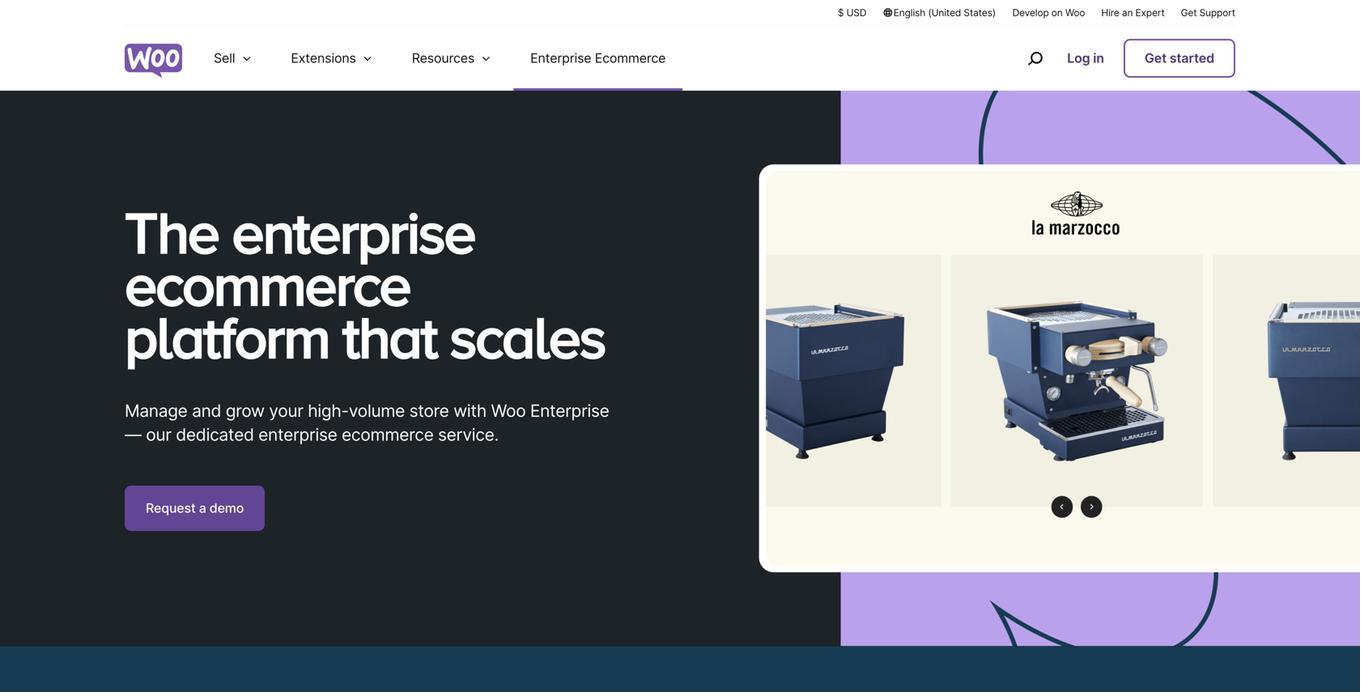 Task type: describe. For each thing, give the bounding box(es) containing it.
ecommerce inside 'the enterprise ecommerce platform that scales'
[[125, 252, 410, 317]]

high-
[[308, 401, 349, 421]]

$ usd button
[[838, 6, 867, 19]]

volume
[[349, 401, 405, 421]]

resources
[[412, 50, 475, 66]]

—
[[125, 424, 141, 445]]

sell
[[214, 50, 235, 66]]

service.
[[438, 424, 499, 445]]

(united
[[929, 7, 962, 19]]

with
[[454, 401, 487, 421]]

on
[[1052, 7, 1063, 19]]

log
[[1068, 50, 1091, 66]]

ecommerce inside manage and grow your high-volume store with woo enterprise — our dedicated enterprise ecommerce service.
[[342, 424, 434, 445]]

develop on woo
[[1013, 7, 1086, 19]]

scales
[[450, 304, 605, 370]]

manage
[[125, 401, 188, 421]]

that
[[343, 304, 437, 370]]

an
[[1123, 7, 1133, 19]]

enterprise inside manage and grow your high-volume store with woo enterprise — our dedicated enterprise ecommerce service.
[[530, 401, 610, 421]]

extensions button
[[272, 26, 393, 91]]

enterprise ecommerce link
[[511, 26, 685, 91]]

enterprise inside manage and grow your high-volume store with woo enterprise — our dedicated enterprise ecommerce service.
[[259, 424, 337, 445]]

request
[[146, 501, 196, 516]]

the
[[125, 199, 219, 265]]

get started link
[[1124, 39, 1236, 78]]

sell button
[[194, 26, 272, 91]]

support
[[1200, 7, 1236, 19]]

search image
[[1022, 45, 1048, 71]]

extensions
[[291, 50, 356, 66]]

hire
[[1102, 7, 1120, 19]]

la marzocco store image
[[680, 91, 1361, 647]]

develop
[[1013, 7, 1049, 19]]

states)
[[964, 7, 996, 19]]

get for get started
[[1145, 50, 1167, 66]]

request a demo link
[[125, 486, 265, 531]]

enterprise inside 'the enterprise ecommerce platform that scales'
[[232, 199, 475, 265]]

your
[[269, 401, 304, 421]]

woo inside manage and grow your high-volume store with woo enterprise — our dedicated enterprise ecommerce service.
[[491, 401, 526, 421]]

log in link
[[1061, 40, 1111, 76]]

the enterprise ecommerce platform that scales
[[125, 199, 605, 370]]



Task type: vqa. For each thing, say whether or not it's contained in the screenshot.
OPEN ACCOUNT MENU icon
no



Task type: locate. For each thing, give the bounding box(es) containing it.
get support
[[1181, 7, 1236, 19]]

1 horizontal spatial woo
[[1066, 7, 1086, 19]]

woocommerce image
[[125, 44, 182, 78]]

dedicated
[[176, 424, 254, 445]]

enterprise inside enterprise ecommerce link
[[531, 50, 592, 66]]

english
[[894, 7, 926, 19]]

english (united states) button
[[883, 6, 997, 19]]

0 horizontal spatial woo
[[491, 401, 526, 421]]

started
[[1170, 50, 1215, 66]]

enterprise
[[531, 50, 592, 66], [530, 401, 610, 421]]

1 vertical spatial enterprise
[[259, 424, 337, 445]]

get left started
[[1145, 50, 1167, 66]]

get
[[1181, 7, 1197, 19], [1145, 50, 1167, 66]]

our
[[146, 424, 171, 445]]

enterprise
[[232, 199, 475, 265], [259, 424, 337, 445]]

1 vertical spatial get
[[1145, 50, 1167, 66]]

0 vertical spatial get
[[1181, 7, 1197, 19]]

woo right with
[[491, 401, 526, 421]]

service navigation menu element
[[993, 32, 1236, 85]]

usd
[[847, 7, 867, 19]]

1 vertical spatial woo
[[491, 401, 526, 421]]

get for get support
[[1181, 7, 1197, 19]]

get support link
[[1181, 6, 1236, 19]]

1 vertical spatial enterprise
[[530, 401, 610, 421]]

get left support
[[1181, 7, 1197, 19]]

woo right on
[[1066, 7, 1086, 19]]

get inside service navigation menu element
[[1145, 50, 1167, 66]]

a
[[199, 501, 206, 516]]

hire an expert
[[1102, 7, 1165, 19]]

get started
[[1145, 50, 1215, 66]]

in
[[1094, 50, 1105, 66]]

0 vertical spatial enterprise
[[531, 50, 592, 66]]

$
[[838, 7, 844, 19]]

develop on woo link
[[1013, 6, 1086, 19]]

platform
[[125, 304, 329, 370]]

grow
[[226, 401, 265, 421]]

and
[[192, 401, 221, 421]]

0 vertical spatial enterprise
[[232, 199, 475, 265]]

ecommerce
[[125, 252, 410, 317], [342, 424, 434, 445]]

woo
[[1066, 7, 1086, 19], [491, 401, 526, 421]]

ecommerce
[[595, 50, 666, 66]]

0 vertical spatial woo
[[1066, 7, 1086, 19]]

resources button
[[393, 26, 511, 91]]

1 vertical spatial ecommerce
[[342, 424, 434, 445]]

manage and grow your high-volume store with woo enterprise — our dedicated enterprise ecommerce service.
[[125, 401, 610, 445]]

0 vertical spatial ecommerce
[[125, 252, 410, 317]]

hire an expert link
[[1102, 6, 1165, 19]]

$ usd
[[838, 7, 867, 19]]

0 horizontal spatial get
[[1145, 50, 1167, 66]]

1 horizontal spatial get
[[1181, 7, 1197, 19]]

enterprise ecommerce
[[531, 50, 666, 66]]

store
[[410, 401, 449, 421]]

log in
[[1068, 50, 1105, 66]]

expert
[[1136, 7, 1165, 19]]

english (united states)
[[894, 7, 996, 19]]

demo
[[210, 501, 244, 516]]

request a demo
[[146, 501, 244, 516]]



